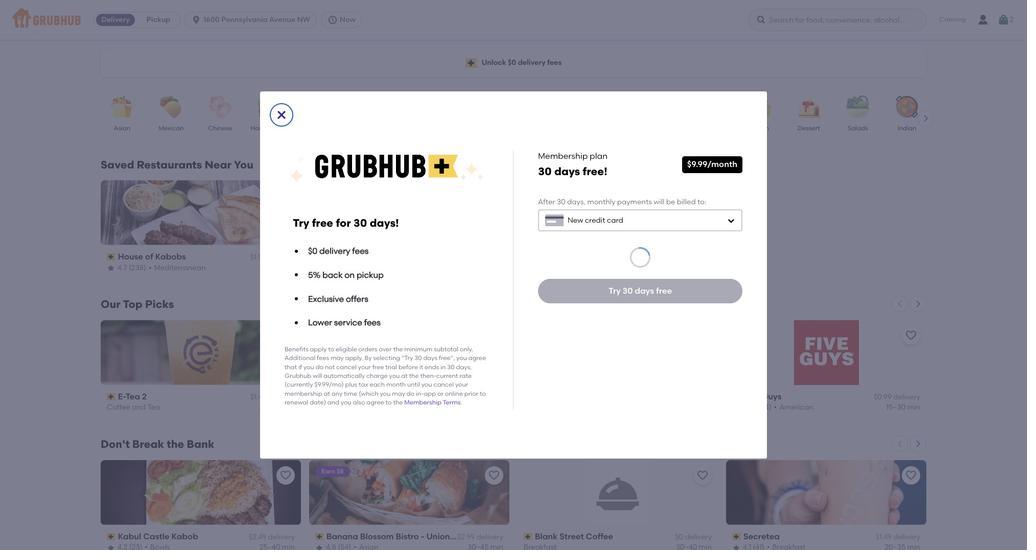 Task type: locate. For each thing, give the bounding box(es) containing it.
before
[[399, 364, 418, 371]]

american down a
[[363, 403, 397, 412]]

1 vertical spatial svg image
[[275, 109, 288, 121]]

min right 15–30
[[908, 403, 920, 412]]

2 horizontal spatial subscription pass image
[[524, 534, 533, 541]]

apply.
[[345, 355, 363, 362]]

e-
[[118, 392, 126, 402]]

0 vertical spatial $1.99 delivery
[[250, 253, 295, 262]]

0 vertical spatial caret left icon image
[[896, 300, 904, 308]]

rate
[[460, 373, 472, 380]]

$1.49
[[250, 393, 266, 402], [876, 533, 892, 542]]

1 vertical spatial save this restaurant image
[[280, 470, 292, 482]]

try free for 30 days!
[[293, 217, 399, 230]]

you down each
[[380, 390, 391, 398]]

0 horizontal spatial coffee
[[107, 403, 130, 412]]

avenue
[[269, 15, 295, 24]]

now
[[340, 15, 356, 24]]

subscription pass image for kabul
[[107, 534, 116, 541]]

0 horizontal spatial tea
[[126, 392, 140, 402]]

subscription pass image left 'e-'
[[107, 394, 116, 401]]

caret left icon image
[[896, 300, 904, 308], [896, 440, 904, 448]]

top
[[123, 298, 143, 311]]

indian image
[[889, 96, 925, 118]]

0 vertical spatial to
[[328, 346, 334, 353]]

you up month at the left of page
[[389, 373, 400, 380]]

0 vertical spatial cancel
[[336, 364, 357, 371]]

1 horizontal spatial may
[[392, 390, 405, 398]]

2 caret left icon image from the top
[[896, 440, 904, 448]]

2 button
[[998, 11, 1014, 29]]

0 horizontal spatial 2
[[142, 392, 147, 402]]

our
[[101, 298, 120, 311]]

days, up rate
[[456, 364, 472, 371]]

min right 20–35
[[282, 403, 295, 412]]

0 vertical spatial free
[[312, 217, 333, 230]]

1 vertical spatial coffee
[[586, 532, 613, 542]]

30
[[538, 165, 552, 178], [557, 198, 566, 206], [354, 217, 367, 230], [623, 286, 633, 296], [415, 355, 422, 362], [447, 364, 455, 371]]

agree
[[469, 355, 486, 362], [367, 399, 384, 406]]

and
[[328, 399, 339, 406], [132, 403, 146, 412]]

save this restaurant image
[[488, 470, 500, 482], [697, 470, 709, 482], [905, 470, 917, 482]]

1 vertical spatial $0
[[308, 247, 317, 256]]

0 horizontal spatial at
[[324, 390, 330, 398]]

your down by
[[358, 364, 371, 371]]

days inside benefits apply to eligible orders over the minimum subtotal only. additional fees may apply. by selecting "try 30 days free", you agree that if you do not cancel your free trial before it ends in 30 days, grubhub will automatically charge you at the then-current rate (currently $9.99/mo) plus tax each month until you cancel your membership at any time (which you may do in-app or online prior to renewal date) and you also agree to the
[[423, 355, 438, 362]]

1 vertical spatial try
[[609, 286, 621, 296]]

coffee and tea
[[107, 403, 160, 412]]

and down any
[[328, 399, 339, 406]]

street
[[560, 532, 584, 542]]

1 vertical spatial $1.49 delivery
[[876, 533, 920, 542]]

subscription pass image
[[107, 394, 116, 401], [315, 394, 324, 401], [524, 534, 533, 541]]

0 vertical spatial days,
[[567, 198, 586, 206]]

0 vertical spatial try
[[293, 217, 309, 230]]

1 vertical spatial to
[[480, 390, 486, 398]]

five
[[743, 392, 760, 402]]

0 horizontal spatial $1.49
[[250, 393, 266, 402]]

membership plan 30 days free!
[[538, 152, 608, 178]]

svg image inside now "button"
[[328, 15, 338, 25]]

subscription pass image for chick-fil-a
[[315, 394, 324, 401]]

0 horizontal spatial days
[[423, 355, 438, 362]]

italian image
[[742, 96, 778, 118]]

$1.99 up 30–45
[[250, 253, 266, 262]]

1 horizontal spatial will
[[654, 198, 665, 206]]

0 vertical spatial $1.49 delivery
[[250, 393, 295, 402]]

1 horizontal spatial and
[[328, 399, 339, 406]]

.
[[461, 399, 462, 406]]

delivery for kabul castle kabob
[[268, 533, 295, 542]]

$0 delivery
[[675, 533, 712, 542]]

it
[[419, 364, 423, 371]]

0 vertical spatial svg image
[[328, 15, 338, 25]]

1 horizontal spatial $1.49 delivery
[[876, 533, 920, 542]]

star icon image for house
[[107, 264, 115, 272]]

save this restaurant image for blank street coffee
[[697, 470, 709, 482]]

days,
[[567, 198, 586, 206], [456, 364, 472, 371]]

0 horizontal spatial agree
[[367, 399, 384, 406]]

until
[[407, 381, 420, 389]]

2 inside button
[[1010, 15, 1014, 24]]

subscription pass image down $9.99/mo)
[[315, 394, 324, 401]]

now button
[[321, 12, 367, 28]]

subscription pass image left house
[[107, 254, 116, 261]]

free
[[312, 217, 333, 230], [656, 286, 672, 296], [372, 364, 384, 371]]

picks
[[145, 298, 174, 311]]

do left not
[[316, 364, 324, 371]]

nw
[[297, 15, 310, 24]]

$1.49 for e-tea 2
[[250, 393, 266, 402]]

$0 for $0 delivery fees
[[308, 247, 317, 256]]

if
[[299, 364, 302, 371]]

agree down (which
[[367, 399, 384, 406]]

membership terms link
[[404, 399, 461, 406]]

saved restaurants near you
[[101, 158, 253, 171]]

italian
[[751, 125, 769, 132]]

may up not
[[331, 355, 344, 362]]

star icon image
[[107, 264, 115, 272], [315, 404, 324, 412], [107, 544, 115, 550], [315, 544, 324, 550], [732, 544, 741, 550]]

exclusive
[[308, 294, 344, 304]]

min
[[282, 264, 295, 272], [282, 403, 295, 412], [908, 403, 920, 412]]

5%
[[308, 270, 321, 280]]

• down guys
[[774, 403, 777, 412]]

1600 pennsylvania avenue nw button
[[185, 12, 321, 28]]

0 horizontal spatial membership
[[404, 399, 442, 406]]

2 vertical spatial days
[[423, 355, 438, 362]]

membership inside membership plan 30 days free!
[[538, 152, 588, 161]]

tea
[[126, 392, 140, 402], [147, 403, 160, 412]]

1 horizontal spatial $1.99 delivery
[[459, 393, 503, 402]]

subscription pass image
[[107, 254, 116, 261], [107, 534, 116, 541], [315, 534, 324, 541], [732, 534, 741, 541]]

0 horizontal spatial subscription pass image
[[107, 394, 116, 401]]

try
[[293, 217, 309, 230], [609, 286, 621, 296]]

15–30 min
[[886, 403, 920, 412]]

tea up don't break the bank
[[147, 403, 160, 412]]

$1.99 down rate
[[459, 393, 475, 402]]

1 horizontal spatial agree
[[469, 355, 486, 362]]

agree down only.
[[469, 355, 486, 362]]

0 horizontal spatial may
[[331, 355, 344, 362]]

at
[[401, 373, 408, 380], [324, 390, 330, 398]]

castle
[[143, 532, 169, 542]]

1 horizontal spatial membership
[[538, 152, 588, 161]]

to:
[[698, 198, 707, 206]]

days inside membership plan 30 days free!
[[554, 165, 580, 178]]

1 vertical spatial $1.49
[[876, 533, 892, 542]]

2 horizontal spatial to
[[480, 390, 486, 398]]

$0
[[508, 58, 516, 67], [308, 247, 317, 256], [675, 533, 683, 542]]

to down month at the left of page
[[386, 399, 392, 406]]

1 horizontal spatial $1.99
[[459, 393, 475, 402]]

2 horizontal spatial save this restaurant image
[[905, 470, 917, 482]]

1 horizontal spatial days,
[[567, 198, 586, 206]]

0 vertical spatial membership
[[538, 152, 588, 161]]

1 horizontal spatial at
[[401, 373, 408, 380]]

monthly
[[587, 198, 616, 206]]

(484)
[[754, 403, 772, 412]]

lower service fees
[[308, 318, 381, 328]]

$1.49 delivery
[[250, 393, 295, 402], [876, 533, 920, 542]]

1600 pennsylvania avenue nw
[[203, 15, 310, 24]]

1 horizontal spatial $1.49
[[876, 533, 892, 542]]

save this restaurant button
[[902, 327, 920, 345], [277, 467, 295, 485], [485, 467, 503, 485], [694, 467, 712, 485], [902, 467, 920, 485]]

min for 2
[[282, 403, 295, 412]]

delivery for chick-fil-a
[[477, 393, 503, 402]]

subscription pass image left blank
[[524, 534, 533, 541]]

1 horizontal spatial tea
[[147, 403, 160, 412]]

0 horizontal spatial $1.99
[[250, 253, 266, 262]]

0 horizontal spatial cancel
[[336, 364, 357, 371]]

automatically
[[324, 373, 365, 380]]

1 vertical spatial membership
[[404, 399, 442, 406]]

1 horizontal spatial save this restaurant image
[[905, 330, 917, 342]]

0 horizontal spatial save this restaurant image
[[280, 470, 292, 482]]

coffee
[[107, 403, 130, 412], [586, 532, 613, 542]]

1 horizontal spatial american
[[780, 403, 814, 412]]

membership down in-
[[404, 399, 442, 406]]

$1.99 for a
[[459, 393, 475, 402]]

• american
[[358, 403, 397, 412]]

2 horizontal spatial free
[[656, 286, 672, 296]]

1 caret left icon image from the top
[[896, 300, 904, 308]]

may
[[331, 355, 344, 362], [392, 390, 405, 398]]

1 horizontal spatial cancel
[[434, 381, 454, 389]]

the
[[393, 346, 403, 353], [409, 373, 419, 380], [393, 399, 403, 406], [167, 438, 184, 451]]

30 inside membership plan 30 days free!
[[538, 165, 552, 178]]

fil-
[[353, 392, 364, 402]]

may down month at the left of page
[[392, 390, 405, 398]]

0 horizontal spatial your
[[358, 364, 371, 371]]

five guys logo image
[[794, 320, 859, 385]]

five guys
[[743, 392, 782, 402]]

0 vertical spatial will
[[654, 198, 665, 206]]

$2.99 delivery
[[457, 533, 503, 542]]

$1.99 delivery up 30–45
[[250, 253, 295, 262]]

$9.99/mo)
[[315, 381, 344, 389]]

1 horizontal spatial try
[[609, 286, 621, 296]]

membership for 30
[[538, 152, 588, 161]]

days, inside benefits apply to eligible orders over the minimum subtotal only. additional fees may apply. by selecting "try 30 days free", you agree that if you do not cancel your free trial before it ends in 30 days, grubhub will automatically charge you at the then-current rate (currently $9.99/mo) plus tax each month until you cancel your membership at any time (which you may do in-app or online prior to renewal date) and you also agree to the
[[456, 364, 472, 371]]

plus
[[345, 381, 357, 389]]

4.7
[[118, 264, 127, 272]]

1 horizontal spatial your
[[455, 381, 468, 389]]

svg image left now
[[328, 15, 338, 25]]

• down fil-
[[358, 403, 361, 412]]

subscription pass image left kabul
[[107, 534, 116, 541]]

not
[[325, 364, 335, 371]]

apply
[[310, 346, 327, 353]]

do left in-
[[407, 390, 415, 398]]

2 vertical spatial $0
[[675, 533, 683, 542]]

0 horizontal spatial will
[[313, 373, 322, 380]]

guys
[[762, 392, 782, 402]]

try for try free for 30 days!
[[293, 217, 309, 230]]

fees inside benefits apply to eligible orders over the minimum subtotal only. additional fees may apply. by selecting "try 30 days free", you agree that if you do not cancel your free trial before it ends in 30 days, grubhub will automatically charge you at the then-current rate (currently $9.99/mo) plus tax each month until you cancel your membership at any time (which you may do in-app or online prior to renewal date) and you also agree to the
[[317, 355, 329, 362]]

1 vertical spatial your
[[455, 381, 468, 389]]

svg image inside "1600 pennsylvania avenue nw" button
[[191, 15, 201, 25]]

• mediterranean
[[149, 264, 206, 272]]

save this restaurant image for $0.99 delivery
[[905, 330, 917, 342]]

you down only.
[[456, 355, 467, 362]]

0 vertical spatial $1.49
[[250, 393, 266, 402]]

0 vertical spatial $1.99
[[250, 253, 266, 262]]

0 vertical spatial $0
[[508, 58, 516, 67]]

star icon image for banana
[[315, 544, 324, 550]]

to right apply
[[328, 346, 334, 353]]

current
[[436, 373, 458, 380]]

0 horizontal spatial $0
[[308, 247, 317, 256]]

blank street coffee logo image
[[585, 460, 650, 525]]

house
[[118, 252, 143, 262]]

that
[[285, 364, 297, 371]]

1 horizontal spatial subscription pass image
[[315, 394, 324, 401]]

coffee right street
[[586, 532, 613, 542]]

1 vertical spatial caret right icon image
[[914, 300, 923, 308]]

0 horizontal spatial do
[[316, 364, 324, 371]]

1 vertical spatial caret left icon image
[[896, 440, 904, 448]]

1 horizontal spatial free
[[372, 364, 384, 371]]

and down e-tea 2
[[132, 403, 146, 412]]

american down guys
[[780, 403, 814, 412]]

2 vertical spatial caret right icon image
[[914, 440, 923, 448]]

your
[[358, 364, 371, 371], [455, 381, 468, 389]]

try inside button
[[609, 286, 621, 296]]

2 vertical spatial to
[[386, 399, 392, 406]]

the left bank
[[167, 438, 184, 451]]

at down $9.99/mo)
[[324, 390, 330, 398]]

svg image
[[328, 15, 338, 25], [275, 109, 288, 121]]

0 vertical spatial save this restaurant image
[[905, 330, 917, 342]]

0 horizontal spatial american
[[363, 403, 397, 412]]

30–45 min
[[259, 264, 295, 272]]

will left 'be'
[[654, 198, 665, 206]]

(238)
[[129, 264, 146, 272]]

1 horizontal spatial do
[[407, 390, 415, 398]]

benefits apply to eligible orders over the minimum subtotal only. additional fees may apply. by selecting "try 30 days free", you agree that if you do not cancel your free trial before it ends in 30 days, grubhub will automatically charge you at the then-current rate (currently $9.99/mo) plus tax each month until you cancel your membership at any time (which you may do in-app or online prior to renewal date) and you also agree to the
[[285, 346, 486, 406]]

will inside benefits apply to eligible orders over the minimum subtotal only. additional fees may apply. by selecting "try 30 days free", you agree that if you do not cancel your free trial before it ends in 30 days, grubhub will automatically charge you at the then-current rate (currently $9.99/mo) plus tax each month until you cancel your membership at any time (which you may do in-app or online prior to renewal date) and you also agree to the
[[313, 373, 322, 380]]

2 horizontal spatial •
[[774, 403, 777, 412]]

2 save this restaurant image from the left
[[697, 470, 709, 482]]

hamburgers
[[251, 125, 288, 132]]

1 horizontal spatial 2
[[1010, 15, 1014, 24]]

subscription pass image left 'banana'
[[315, 534, 324, 541]]

$1.99 for kabobs
[[250, 253, 266, 262]]

market
[[452, 532, 480, 542]]

delivery for blank street coffee
[[685, 533, 712, 542]]

delivery for house of kabobs
[[268, 253, 295, 262]]

• down of
[[149, 264, 152, 272]]

1 vertical spatial $1.99
[[459, 393, 475, 402]]

2 vertical spatial free
[[372, 364, 384, 371]]

svg image
[[998, 14, 1010, 26], [191, 15, 201, 25], [757, 15, 767, 25], [727, 217, 735, 225]]

1 vertical spatial agree
[[367, 399, 384, 406]]

0 vertical spatial days
[[554, 165, 580, 178]]

$0.99 delivery
[[874, 393, 920, 402]]

tea up coffee and tea
[[126, 392, 140, 402]]

caret right icon image
[[922, 114, 930, 123], [914, 300, 923, 308], [914, 440, 923, 448]]

salads
[[848, 125, 868, 132]]

will up $9.99/mo)
[[313, 373, 322, 380]]

2 horizontal spatial $0
[[675, 533, 683, 542]]

free inside button
[[656, 286, 672, 296]]

back
[[323, 270, 343, 280]]

additional
[[285, 355, 315, 362]]

try for try 30 days free
[[609, 286, 621, 296]]

1 vertical spatial may
[[392, 390, 405, 398]]

asian image
[[104, 96, 140, 118]]

to right prior
[[480, 390, 486, 398]]

svg image up hamburgers
[[275, 109, 288, 121]]

at down before
[[401, 373, 408, 380]]

cancel up automatically
[[336, 364, 357, 371]]

0 vertical spatial 2
[[1010, 15, 1014, 24]]

$1.49 delivery for secretea
[[876, 533, 920, 542]]

save this restaurant image
[[905, 330, 917, 342], [280, 470, 292, 482]]

$1.99 delivery down rate
[[459, 393, 503, 402]]

catering
[[940, 16, 966, 23]]

1 vertical spatial free
[[656, 286, 672, 296]]

coffee down 'e-'
[[107, 403, 130, 412]]

1 vertical spatial days
[[635, 286, 654, 296]]

min right 30–45
[[282, 264, 295, 272]]

american
[[363, 403, 397, 412], [780, 403, 814, 412]]

kabob
[[171, 532, 198, 542]]

$1.99 delivery for chick-fil-a
[[459, 393, 503, 402]]

your down rate
[[455, 381, 468, 389]]

cancel up or
[[434, 381, 454, 389]]

1 horizontal spatial •
[[358, 403, 361, 412]]

indian
[[898, 125, 917, 132]]

$2.49 delivery
[[249, 533, 295, 542]]

3 save this restaurant image from the left
[[905, 470, 917, 482]]

$1.49 delivery for e-tea 2
[[250, 393, 295, 402]]

days, up new at right top
[[567, 198, 586, 206]]

membership up free!
[[538, 152, 588, 161]]

ends
[[425, 364, 439, 371]]

0 horizontal spatial try
[[293, 217, 309, 230]]



Task type: vqa. For each thing, say whether or not it's contained in the screenshot.
days in the Membership plan 30 days free!
yes



Task type: describe. For each thing, give the bounding box(es) containing it.
svg image inside 2 button
[[998, 14, 1010, 26]]

membership terms .
[[404, 399, 462, 406]]

20–35 min
[[259, 403, 295, 412]]

kabobs
[[155, 252, 186, 262]]

you down then-
[[422, 381, 432, 389]]

bistro
[[396, 532, 419, 542]]

pickup
[[146, 15, 171, 24]]

1 horizontal spatial to
[[386, 399, 392, 406]]

subscription pass image for e-tea 2
[[107, 394, 116, 401]]

2 american from the left
[[780, 403, 814, 412]]

$1.99 delivery for house of kabobs
[[250, 253, 295, 262]]

1 american from the left
[[363, 403, 397, 412]]

1 save this restaurant image from the left
[[488, 470, 500, 482]]

0 horizontal spatial and
[[132, 403, 146, 412]]

a
[[364, 392, 370, 402]]

also
[[353, 399, 365, 406]]

-
[[421, 532, 425, 542]]

save this restaurant image for secretea
[[905, 470, 917, 482]]

30 inside button
[[623, 286, 633, 296]]

delivery for banana blossom bistro - union market dc
[[477, 533, 503, 542]]

caret left icon image for our top picks
[[896, 300, 904, 308]]

month
[[386, 381, 406, 389]]

• for • mediterranean
[[149, 264, 152, 272]]

delivery for secretea
[[894, 533, 920, 542]]

you right if
[[304, 364, 314, 371]]

4.5
[[326, 403, 336, 412]]

time
[[344, 390, 357, 398]]

unlock $0 delivery fees
[[482, 58, 562, 67]]

membership logo image
[[289, 151, 484, 184]]

0 vertical spatial may
[[331, 355, 344, 362]]

dessert image
[[791, 96, 827, 118]]

subscription pass image for blank street coffee
[[524, 534, 533, 541]]

delivery for e-tea 2
[[268, 393, 295, 402]]

1 vertical spatial tea
[[147, 403, 160, 412]]

membership
[[285, 390, 322, 398]]

benefits
[[285, 346, 308, 353]]

selecting
[[373, 355, 400, 362]]

or
[[437, 390, 444, 398]]

chinese
[[208, 125, 232, 132]]

hamburgers image
[[251, 96, 287, 118]]

0 vertical spatial tea
[[126, 392, 140, 402]]

days inside the try 30 days free button
[[635, 286, 654, 296]]

minimum
[[404, 346, 433, 353]]

"try
[[402, 355, 413, 362]]

dessert
[[798, 125, 820, 132]]

offers
[[346, 294, 368, 304]]

the down month at the left of page
[[393, 399, 403, 406]]

chinese image
[[202, 96, 238, 118]]

mexican image
[[153, 96, 189, 118]]

1 vertical spatial do
[[407, 390, 415, 398]]

try 30 days free
[[609, 286, 672, 296]]

$1.49 for secretea
[[876, 533, 892, 542]]

after 30 days, monthly payments will be billed to:
[[538, 198, 707, 206]]

$0 delivery fees
[[308, 247, 369, 256]]

union
[[426, 532, 450, 542]]

(245)
[[338, 403, 355, 412]]

don't
[[101, 438, 130, 451]]

subscription pass image for house
[[107, 254, 116, 261]]

only.
[[460, 346, 473, 353]]

in-
[[416, 390, 424, 398]]

after
[[538, 198, 555, 206]]

eligible
[[336, 346, 357, 353]]

• for • american
[[358, 403, 361, 412]]

pickup button
[[137, 12, 180, 28]]

orders
[[359, 346, 377, 353]]

payments
[[617, 198, 652, 206]]

1 horizontal spatial coffee
[[586, 532, 613, 542]]

banana blossom bistro - union market dc
[[326, 532, 495, 542]]

renewal
[[285, 399, 308, 406]]

0 vertical spatial agree
[[469, 355, 486, 362]]

card
[[607, 216, 623, 225]]

subtotal
[[434, 346, 459, 353]]

house of kabobs
[[118, 252, 186, 262]]

and inside benefits apply to eligible orders over the minimum subtotal only. additional fees may apply. by selecting "try 30 days free", you agree that if you do not cancel your free trial before it ends in 30 days, grubhub will automatically charge you at the then-current rate (currently $9.99/mo) plus tax each month until you cancel your membership at any time (which you may do in-app or online prior to renewal date) and you also agree to the
[[328, 399, 339, 406]]

1 horizontal spatial $0
[[508, 58, 516, 67]]

grubhub plus flag logo image
[[465, 58, 478, 68]]

save this restaurant button for kabul castle kabob
[[277, 467, 295, 485]]

asian
[[114, 125, 130, 132]]

15–30
[[886, 403, 906, 412]]

try 30 days free button
[[538, 279, 743, 304]]

$0 for $0 delivery
[[675, 533, 683, 542]]

0 vertical spatial do
[[316, 364, 324, 371]]

1 vertical spatial cancel
[[434, 381, 454, 389]]

0 vertical spatial caret right icon image
[[922, 114, 930, 123]]

salads image
[[840, 96, 876, 118]]

credit
[[585, 216, 605, 225]]

new credit card
[[568, 216, 623, 225]]

kabul castle kabob
[[118, 532, 198, 542]]

secretea
[[743, 532, 780, 542]]

bank
[[187, 438, 214, 451]]

save this restaurant button for blank street coffee
[[694, 467, 712, 485]]

blank street coffee
[[535, 532, 613, 542]]

days!
[[370, 217, 399, 230]]

1600
[[203, 15, 220, 24]]

blank
[[535, 532, 558, 542]]

earn $8
[[321, 468, 344, 475]]

4.7 (238)
[[118, 264, 146, 272]]

save this restaurant image for $2.49 delivery
[[280, 470, 292, 482]]

earn
[[321, 468, 335, 475]]

the up until on the left bottom of page
[[409, 373, 419, 380]]

trial
[[386, 364, 397, 371]]

free inside benefits apply to eligible orders over the minimum subtotal only. additional fees may apply. by selecting "try 30 days free", you agree that if you do not cancel your free trial before it ends in 30 days, grubhub will automatically charge you at the then-current rate (currently $9.99/mo) plus tax each month until you cancel your membership at any time (which you may do in-app or online prior to renewal date) and you also agree to the
[[372, 364, 384, 371]]

kabul
[[118, 532, 141, 542]]

star icon image for kabul
[[107, 544, 115, 550]]

each
[[370, 381, 385, 389]]

banana
[[326, 532, 358, 542]]

30–45
[[259, 264, 280, 272]]

restaurants
[[137, 158, 202, 171]]

dc
[[482, 532, 495, 542]]

0 horizontal spatial svg image
[[275, 109, 288, 121]]

0 vertical spatial at
[[401, 373, 408, 380]]

0 horizontal spatial free
[[312, 217, 333, 230]]

the right 'over'
[[393, 346, 403, 353]]

pickup
[[357, 270, 384, 280]]

0 horizontal spatial to
[[328, 346, 334, 353]]

main navigation navigation
[[0, 0, 1027, 40]]

plan
[[590, 152, 608, 161]]

mediterranean
[[154, 264, 206, 272]]

date)
[[310, 399, 326, 406]]

$2.49
[[249, 533, 266, 542]]

20–35
[[259, 403, 280, 412]]

exclusive offers
[[308, 294, 368, 304]]

prior
[[464, 390, 478, 398]]

chick-
[[326, 392, 353, 402]]

billed
[[677, 198, 696, 206]]

min for kabobs
[[282, 264, 295, 272]]

1 vertical spatial at
[[324, 390, 330, 398]]

0 vertical spatial your
[[358, 364, 371, 371]]

(484) • american
[[754, 403, 814, 412]]

for
[[336, 217, 351, 230]]

you
[[234, 158, 253, 171]]

caret right icon image for our top picks
[[914, 300, 923, 308]]

$2.99
[[457, 533, 475, 542]]

caret right icon image for don't break the bank
[[914, 440, 923, 448]]

membership for .
[[404, 399, 442, 406]]

pennsylvania
[[221, 15, 268, 24]]

caret left icon image for don't break the bank
[[896, 440, 904, 448]]

chick-fil-a
[[326, 392, 370, 402]]

subscription pass image left secretea
[[732, 534, 741, 541]]

you down time
[[341, 399, 351, 406]]

subscription pass image for banana
[[315, 534, 324, 541]]

save this restaurant button for secretea
[[902, 467, 920, 485]]



